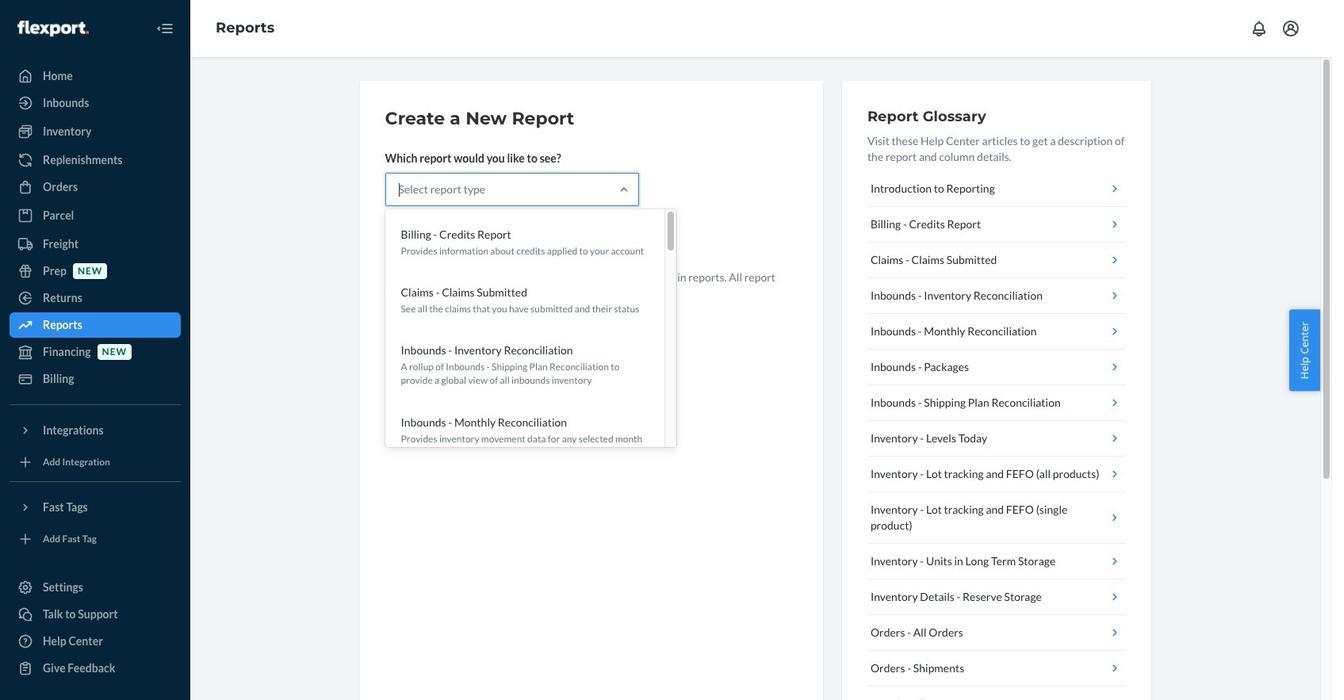 Task type: vqa. For each thing, say whether or not it's contained in the screenshot.
flexport logo
yes



Task type: locate. For each thing, give the bounding box(es) containing it.
open notifications image
[[1250, 19, 1269, 38]]

flexport logo image
[[17, 20, 89, 36]]

close navigation image
[[155, 19, 174, 38]]



Task type: describe. For each thing, give the bounding box(es) containing it.
open account menu image
[[1281, 19, 1300, 38]]



